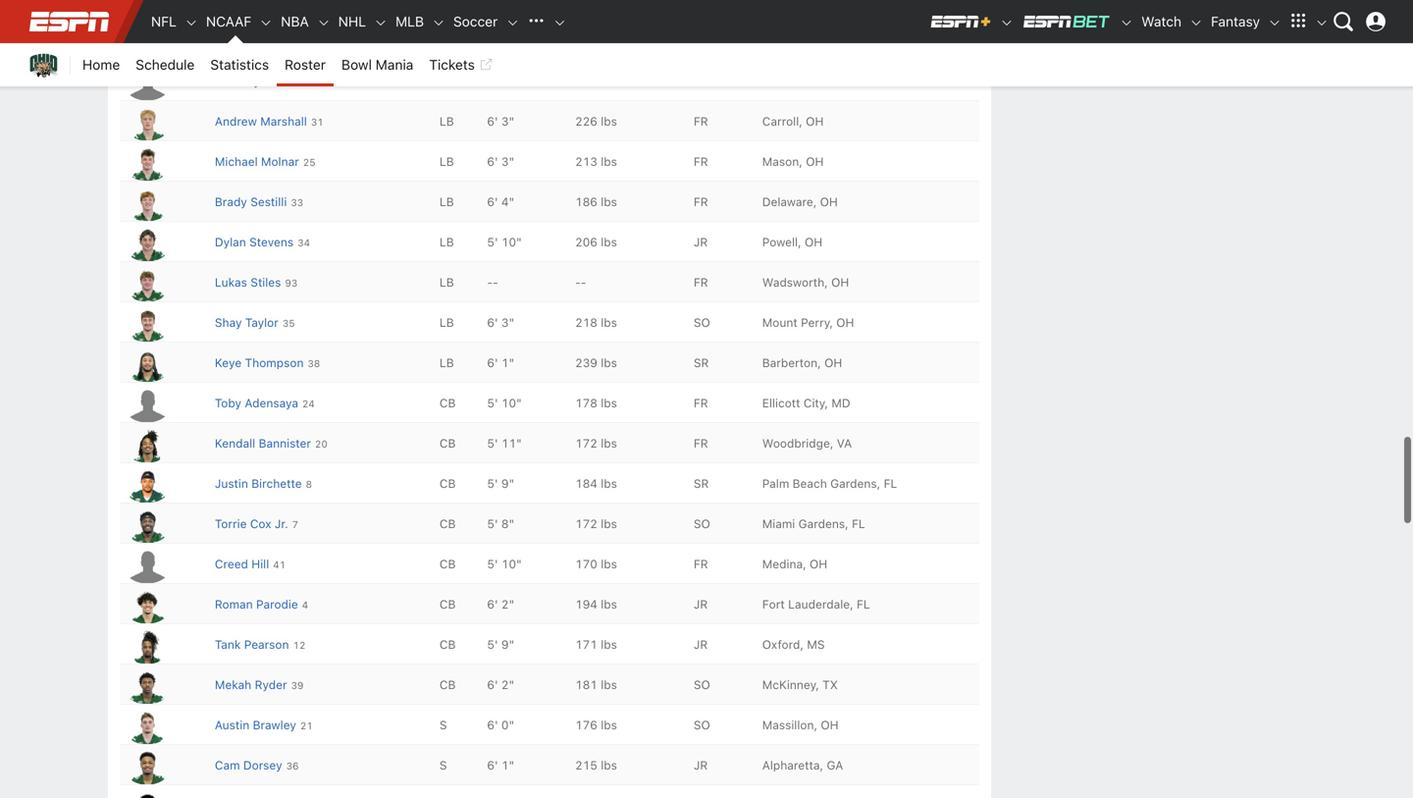 Task type: describe. For each thing, give the bounding box(es) containing it.
218
[[576, 316, 598, 330]]

shay taylor 35
[[215, 316, 295, 330]]

172 lbs for 5' 8"
[[576, 517, 617, 531]]

186
[[576, 195, 598, 209]]

palm
[[763, 477, 790, 491]]

6' 2" for 181
[[487, 678, 515, 692]]

s for 6' 0"
[[440, 718, 447, 732]]

schedule
[[136, 56, 195, 73]]

200 lbs
[[576, 74, 617, 88]]

lb for 226 lbs
[[440, 115, 454, 128]]

roman
[[215, 598, 253, 611]]

kendall bannister link
[[215, 437, 311, 450]]

5' 10" for 170
[[487, 557, 522, 571]]

oh for delaware, oh
[[820, 195, 838, 209]]

200
[[576, 74, 598, 88]]

oh right the perry,
[[837, 316, 855, 330]]

toby adensaya 24
[[215, 396, 315, 410]]

https://a.espncdn.com/i/headshots/college football/players/full/4362311.png image
[[124, 469, 171, 503]]

31
[[311, 117, 324, 128]]

nfl
[[151, 13, 177, 29]]

lbs for palm
[[601, 477, 617, 491]]

tank
[[215, 638, 241, 652]]

so for miami gardens, fl
[[694, 517, 711, 531]]

torrie
[[215, 517, 247, 531]]

shay
[[215, 316, 242, 330]]

170 lbs
[[576, 557, 617, 571]]

226 lbs
[[576, 115, 617, 128]]

statistics link
[[203, 43, 277, 86]]

oxford,
[[763, 638, 804, 652]]

0 vertical spatial fl
[[884, 477, 898, 491]]

ncaaf link
[[198, 0, 259, 43]]

stiles
[[251, 276, 281, 289]]

soccer image
[[506, 16, 520, 30]]

fantasy image
[[1269, 16, 1282, 30]]

andrew marshall link
[[215, 115, 307, 128]]

1 horizontal spatial --
[[576, 276, 587, 289]]

5' for 24
[[487, 396, 498, 410]]

lb for 213 lbs
[[440, 155, 454, 169]]

6' 3" for 218
[[487, 316, 515, 330]]

dylan stevens 34
[[215, 235, 310, 249]]

10" for 178 lbs
[[502, 396, 522, 410]]

0 horizontal spatial more espn image
[[1284, 7, 1314, 36]]

ellicott
[[763, 396, 801, 410]]

lbs for mckinney,
[[601, 678, 617, 692]]

lbs for mason,
[[601, 155, 617, 169]]

https://a.espncdn.com/i/headshots/college football/players/full/4710764.png image
[[124, 308, 171, 342]]

jr for oxford, ms
[[694, 638, 708, 652]]

brady
[[215, 195, 247, 209]]

nfl link
[[143, 0, 184, 43]]

lbs for alpharetta,
[[601, 759, 617, 772]]

tank pearson 12
[[215, 638, 306, 652]]

so for --
[[694, 74, 711, 88]]

1" for s
[[502, 759, 515, 772]]

172 for 11"
[[576, 437, 598, 450]]

nhl
[[338, 13, 366, 29]]

lbs for ellicott
[[601, 396, 617, 410]]

mekah
[[215, 678, 252, 692]]

global navigation element
[[20, 0, 1394, 43]]

watch
[[1142, 13, 1182, 29]]

powell, oh
[[763, 235, 823, 249]]

6' for 200
[[487, 74, 498, 88]]

https://a.espncdn.com/combiner/i?img=/i/headshots/nophoto.png&w=200&h=146 image for creed hill
[[124, 549, 171, 584]]

https://a.espncdn.com/i/headshots/college football/players/full/5156081.png image
[[124, 267, 171, 302]]

nhl link
[[331, 0, 374, 43]]

171
[[576, 638, 598, 652]]

4"
[[502, 195, 515, 209]]

soccer link
[[446, 0, 506, 43]]

fr for ellicott city, md
[[694, 396, 708, 410]]

keye
[[215, 356, 242, 370]]

34
[[298, 237, 310, 249]]

6' 3" for 213
[[487, 155, 515, 169]]

espn plus image
[[1001, 16, 1014, 30]]

246 lbs
[[576, 34, 617, 48]]

home link
[[75, 43, 128, 86]]

9" for 184 lbs
[[502, 477, 515, 491]]

2" for 181 lbs
[[502, 678, 515, 692]]

jr.
[[275, 517, 288, 531]]

0 horizontal spatial espn bet image
[[1022, 14, 1113, 29]]

lbs for -
[[601, 74, 617, 88]]

mekah ryder link
[[215, 678, 287, 692]]

5' 8"
[[487, 517, 515, 531]]

fr for woodbridge, va
[[694, 437, 708, 450]]

schedule link
[[128, 43, 203, 86]]

beach
[[793, 477, 827, 491]]

tickets link
[[422, 43, 501, 86]]

austin
[[215, 718, 250, 732]]

6' for 176
[[487, 718, 498, 732]]

mlb
[[396, 13, 424, 29]]

geo loya link
[[215, 74, 266, 88]]

7
[[292, 519, 299, 530]]

6' 2" for 200
[[487, 74, 515, 88]]

mania
[[376, 56, 414, 73]]

so for mckinney, tx
[[694, 678, 711, 692]]

geo loya 90
[[215, 74, 283, 88]]

lb for 218 lbs
[[440, 316, 454, 330]]

6' for 246
[[487, 34, 498, 48]]

cb for 12
[[440, 638, 456, 652]]

lbs for fort
[[601, 598, 617, 611]]

5' 10" for 178
[[487, 396, 522, 410]]

184
[[576, 477, 598, 491]]

https://a.espncdn.com/i/headshots/college football/players/full/5083312.png image
[[124, 146, 171, 181]]

kendall
[[215, 437, 255, 450]]

10" for 206 lbs
[[502, 235, 522, 249]]

6' for 218
[[487, 316, 498, 330]]

6' for 181
[[487, 678, 498, 692]]

fr for delaware, oh
[[694, 195, 708, 209]]

oh right center,
[[841, 34, 859, 48]]

cb for jr.
[[440, 517, 456, 531]]

lbs for delaware,
[[601, 195, 617, 209]]

oh for barberton, oh
[[825, 356, 843, 370]]

creed hill 41
[[215, 557, 286, 571]]

sr for lewis
[[694, 34, 709, 48]]

mckinney,
[[763, 678, 820, 692]]

5' for 12
[[487, 638, 498, 652]]

cam dorsey 36
[[215, 759, 299, 772]]

dylan stevens link
[[215, 235, 294, 249]]

cb for 39
[[440, 678, 456, 692]]

lb for 206 lbs
[[440, 235, 454, 249]]

ga
[[827, 759, 844, 772]]

mason, oh
[[763, 155, 824, 169]]

41
[[273, 559, 286, 571]]

carroll, oh
[[763, 115, 824, 128]]

6' for 215
[[487, 759, 498, 772]]

lbs for carroll,
[[601, 115, 617, 128]]

fantasy
[[1212, 13, 1261, 29]]

watch image
[[1190, 16, 1204, 30]]

roster link
[[277, 43, 334, 86]]

bowl mania link
[[334, 43, 422, 86]]

lbs for massillon,
[[601, 718, 617, 732]]

so for massillon, oh
[[694, 718, 711, 732]]

massillon, oh
[[763, 718, 839, 732]]

michael molnar 25
[[215, 155, 316, 169]]

oh for wadsworth, oh
[[832, 276, 850, 289]]

24
[[302, 398, 315, 410]]

parodie
[[256, 598, 298, 611]]

6' 2" for 194
[[487, 598, 515, 611]]

lbs for oxford,
[[601, 638, 617, 652]]

medina, oh
[[763, 557, 828, 571]]

barberton,
[[763, 356, 822, 370]]

dorsey
[[243, 759, 282, 772]]

fr for medina, oh
[[694, 557, 708, 571]]

https://a.espncdn.com/i/headshots/college football/players/full/4612185.png image
[[124, 750, 171, 785]]

andrew
[[215, 115, 257, 128]]

cb for 24
[[440, 396, 456, 410]]

andrew marshall 31
[[215, 115, 324, 128]]

9" for 171 lbs
[[502, 638, 515, 652]]

186 lbs
[[576, 195, 617, 209]]

cb for 20
[[440, 437, 456, 450]]

alpharetta,
[[763, 759, 824, 772]]

so for mount perry, oh
[[694, 316, 711, 330]]

roster
[[285, 56, 326, 73]]

michael
[[215, 155, 258, 169]]

6' 4"
[[487, 195, 515, 209]]

loya
[[241, 74, 266, 88]]

5' for 34
[[487, 235, 498, 249]]

fort
[[763, 598, 785, 611]]

https://a.espncdn.com/i/headshots/college football/players/full/4565547.png image
[[124, 589, 171, 624]]

cam
[[215, 759, 240, 772]]

lauderdale,
[[789, 598, 854, 611]]

213 lbs
[[576, 155, 617, 169]]

brawley
[[253, 718, 296, 732]]

6' 0" for lb
[[487, 34, 515, 48]]



Task type: locate. For each thing, give the bounding box(es) containing it.
lbs right '200'
[[601, 74, 617, 88]]

0 vertical spatial s
[[440, 718, 447, 732]]

32
[[301, 36, 313, 47]]

lb for 186 lbs
[[440, 195, 454, 209]]

6' for 239
[[487, 356, 498, 370]]

172 lbs
[[576, 437, 617, 450], [576, 517, 617, 531]]

2 horizontal spatial --
[[763, 74, 774, 88]]

perry,
[[801, 316, 834, 330]]

lbs right "176"
[[601, 718, 617, 732]]

lbs right 206
[[601, 235, 617, 249]]

2 6' from the top
[[487, 74, 498, 88]]

10" down the 8"
[[502, 557, 522, 571]]

6' 0" for s
[[487, 718, 515, 732]]

3 6' 2" from the top
[[487, 678, 515, 692]]

oh right delaware,
[[820, 195, 838, 209]]

6' 0" left "176"
[[487, 718, 515, 732]]

4 lb from the top
[[440, 155, 454, 169]]

stevens
[[250, 235, 294, 249]]

thompson
[[245, 356, 304, 370]]

oh for powell, oh
[[805, 235, 823, 249]]

21
[[300, 720, 313, 732]]

mlb link
[[388, 0, 432, 43]]

6' 0" down "soccer" "icon"
[[487, 34, 515, 48]]

0 vertical spatial 3"
[[502, 115, 515, 128]]

172 up 184
[[576, 437, 598, 450]]

gardens,
[[831, 477, 881, 491], [799, 517, 849, 531]]

espn bet image right espn plus icon
[[1022, 14, 1113, 29]]

5' 9" left 171 on the left of the page
[[487, 638, 515, 652]]

0 vertical spatial 6' 3"
[[487, 115, 515, 128]]

6' 1"
[[487, 356, 515, 370], [487, 759, 515, 772]]

0 vertical spatial 6' 0"
[[487, 34, 515, 48]]

6 cb from the top
[[440, 598, 456, 611]]

0 vertical spatial 2"
[[502, 74, 515, 88]]

fr for wadsworth, oh
[[694, 276, 708, 289]]

woodbridge, va
[[763, 437, 852, 450]]

3 6' 3" from the top
[[487, 316, 515, 330]]

fl for miami gardens, fl
[[852, 517, 866, 531]]

lukas stiles 93
[[215, 276, 298, 289]]

0 vertical spatial 172
[[576, 437, 598, 450]]

2 vertical spatial 5' 10"
[[487, 557, 522, 571]]

espn bet image
[[1022, 14, 1113, 29], [1120, 16, 1134, 30]]

2 https://a.espncdn.com/combiner/i?img=/i/headshots/nophoto.png&w=200&h=146 image from the top
[[124, 388, 171, 423]]

1 horizontal spatial espn bet image
[[1120, 16, 1134, 30]]

2 vertical spatial sr
[[694, 477, 709, 491]]

0 vertical spatial 10"
[[502, 235, 522, 249]]

1 vertical spatial s
[[440, 759, 447, 772]]

2 jr from the top
[[694, 598, 708, 611]]

2 1" from the top
[[502, 759, 515, 772]]

oh right mason, in the top of the page
[[806, 155, 824, 169]]

ncaaf image
[[259, 16, 273, 30]]

184 lbs
[[576, 477, 617, 491]]

6' down external link icon
[[487, 115, 498, 128]]

keye thompson 38
[[215, 356, 320, 370]]

9 lb from the top
[[440, 356, 454, 370]]

181
[[576, 678, 598, 692]]

5' down 5' 8"
[[487, 557, 498, 571]]

3" left 226
[[502, 115, 515, 128]]

5' 10" down the 8"
[[487, 557, 522, 571]]

2 so from the top
[[694, 316, 711, 330]]

lb for 239 lbs
[[440, 356, 454, 370]]

toby adensaya link
[[215, 396, 298, 410]]

172 lbs up 170 lbs at the bottom of the page
[[576, 517, 617, 531]]

3" for 213 lbs
[[502, 155, 515, 169]]

0 vertical spatial 5' 10"
[[487, 235, 522, 249]]

6 6' from the top
[[487, 316, 498, 330]]

1 6' 3" from the top
[[487, 115, 515, 128]]

6' 0"
[[487, 34, 515, 48], [487, 718, 515, 732]]

5 so from the top
[[694, 718, 711, 732]]

https://a.espncdn.com/i/headshots/college football/players/full/5121687.png image
[[124, 428, 171, 463]]

mount
[[763, 316, 798, 330]]

va
[[837, 437, 852, 450]]

1 172 from the top
[[576, 437, 598, 450]]

11 6' from the top
[[487, 759, 498, 772]]

lbs for medina,
[[601, 557, 617, 571]]

6' left 4"
[[487, 195, 498, 209]]

0 vertical spatial gardens,
[[831, 477, 881, 491]]

178 lbs
[[576, 396, 617, 410]]

https://a.espncdn.com/i/headshots/college football/players/full/4362315.png image
[[124, 26, 171, 60]]

bowl
[[342, 56, 372, 73]]

3" left 218
[[502, 316, 515, 330]]

2 172 from the top
[[576, 517, 598, 531]]

206
[[576, 235, 598, 249]]

5' for jr.
[[487, 517, 498, 531]]

2 vertical spatial 10"
[[502, 557, 522, 571]]

5 5' from the top
[[487, 517, 498, 531]]

172 lbs up the 184 lbs on the left bottom
[[576, 437, 617, 450]]

statistics
[[210, 56, 269, 73]]

8 lb from the top
[[440, 316, 454, 330]]

3 lb from the top
[[440, 115, 454, 128]]

5' left 171 on the left of the page
[[487, 638, 498, 652]]

2 6' 0" from the top
[[487, 718, 515, 732]]

fantasy link
[[1204, 0, 1269, 43]]

1 vertical spatial 1"
[[502, 759, 515, 772]]

https://a.espncdn.com/combiner/i?img=/i/headshots/nophoto.png&w=200&h=146 image up https://a.espncdn.com/i/headshots/college football/players/full/4565547.png image
[[124, 549, 171, 584]]

lbs for mount
[[601, 316, 617, 330]]

mckinney, tx
[[763, 678, 838, 692]]

1 6' 1" from the top
[[487, 356, 515, 370]]

5' 9" up 5' 8"
[[487, 477, 515, 491]]

1 cb from the top
[[440, 396, 456, 410]]

0 horizontal spatial --
[[487, 276, 498, 289]]

bryce
[[215, 34, 247, 48]]

3 3" from the top
[[502, 316, 515, 330]]

lbs right 213
[[601, 155, 617, 169]]

1 vertical spatial gardens,
[[799, 517, 849, 531]]

fl right beach
[[884, 477, 898, 491]]

172 lbs for 5' 11"
[[576, 437, 617, 450]]

jr for powell, oh
[[694, 235, 708, 249]]

fr left carroll,
[[694, 115, 708, 128]]

3 jr from the top
[[694, 638, 708, 652]]

more sports image
[[553, 16, 567, 30]]

3 lbs from the top
[[601, 115, 617, 128]]

https://a.espncdn.com/i/headshots/college football/players/full/4917444.png image
[[124, 670, 171, 704]]

sestilli
[[251, 195, 287, 209]]

lbs right 170
[[601, 557, 617, 571]]

https://a.espncdn.com/combiner/i?img=/i/headshots/nophoto.png&w=200&h=146 image down 'https://a.espncdn.com/i/headshots/college football/players/full/4362315.png' image
[[124, 66, 171, 101]]

2 9" from the top
[[502, 638, 515, 652]]

6' 1" for s
[[487, 759, 515, 772]]

6' 3" up 6' 4"
[[487, 155, 515, 169]]

2 sr from the top
[[694, 356, 709, 370]]

5'
[[487, 235, 498, 249], [487, 396, 498, 410], [487, 437, 498, 450], [487, 477, 498, 491], [487, 517, 498, 531], [487, 557, 498, 571], [487, 638, 498, 652]]

239
[[576, 356, 598, 370]]

fl
[[884, 477, 898, 491], [852, 517, 866, 531], [857, 598, 871, 611]]

fl for fort lauderdale, fl
[[857, 598, 871, 611]]

6' 1" for lb
[[487, 356, 515, 370]]

oh for carroll, oh
[[806, 115, 824, 128]]

lbs for lewis
[[601, 34, 617, 48]]

206 lbs
[[576, 235, 617, 249]]

0" for s
[[502, 718, 515, 732]]

2 10" from the top
[[502, 396, 522, 410]]

0 vertical spatial 6' 2"
[[487, 74, 515, 88]]

17 lbs from the top
[[601, 718, 617, 732]]

0 vertical spatial 9"
[[502, 477, 515, 491]]

6' 2" down 5' 8"
[[487, 598, 515, 611]]

1 vertical spatial 172
[[576, 517, 598, 531]]

1 vertical spatial 6' 0"
[[487, 718, 515, 732]]

alpharetta, ga
[[763, 759, 844, 772]]

fort lauderdale, fl
[[763, 598, 871, 611]]

so left miami
[[694, 517, 711, 531]]

-- down 6' 4"
[[487, 276, 498, 289]]

172 up 170
[[576, 517, 598, 531]]

5' 9" for 171
[[487, 638, 515, 652]]

tank pearson link
[[215, 638, 289, 652]]

1 vertical spatial 5' 10"
[[487, 396, 522, 410]]

cb for 8
[[440, 477, 456, 491]]

nfl image
[[184, 16, 198, 30]]

1 0" from the top
[[502, 34, 515, 48]]

1 vertical spatial 3"
[[502, 155, 515, 169]]

2" for 200 lbs
[[502, 74, 515, 88]]

lbs right 186
[[601, 195, 617, 209]]

6' 1" left 215
[[487, 759, 515, 772]]

5' down 6' 4"
[[487, 235, 498, 249]]

1 172 lbs from the top
[[576, 437, 617, 450]]

1 3" from the top
[[502, 115, 515, 128]]

md
[[832, 396, 851, 410]]

15 lbs from the top
[[601, 638, 617, 652]]

oh up md in the right of the page
[[825, 356, 843, 370]]

10 6' from the top
[[487, 718, 498, 732]]

lbs right 218
[[601, 316, 617, 330]]

5' up 5' 11"
[[487, 396, 498, 410]]

8 lbs from the top
[[601, 356, 617, 370]]

7 fr from the top
[[694, 557, 708, 571]]

6' 3" left 218
[[487, 316, 515, 330]]

5' for 8
[[487, 477, 498, 491]]

5' 10" up 5' 11"
[[487, 396, 522, 410]]

9 lbs from the top
[[601, 396, 617, 410]]

so left mount
[[694, 316, 711, 330]]

2 lbs from the top
[[601, 74, 617, 88]]

1 lb from the top
[[440, 34, 454, 48]]

3 2" from the top
[[502, 678, 515, 692]]

218 lbs
[[576, 316, 617, 330]]

fr for carroll, oh
[[694, 115, 708, 128]]

4
[[302, 600, 308, 611]]

brady sestilli 33
[[215, 195, 304, 209]]

1 9" from the top
[[502, 477, 515, 491]]

6' left 218
[[487, 316, 498, 330]]

0 vertical spatial 6' 1"
[[487, 356, 515, 370]]

lbs right 178
[[601, 396, 617, 410]]

fr left mason, in the top of the page
[[694, 155, 708, 169]]

miami gardens, fl
[[763, 517, 866, 531]]

so left massillon,
[[694, 718, 711, 732]]

5' for 41
[[487, 557, 498, 571]]

creed
[[215, 557, 248, 571]]

lbs up 170 lbs at the bottom of the page
[[601, 517, 617, 531]]

3" for 218 lbs
[[502, 316, 515, 330]]

-- down 'lewis'
[[763, 74, 774, 88]]

1 6' 2" from the top
[[487, 74, 515, 88]]

2 vertical spatial 2"
[[502, 678, 515, 692]]

0 vertical spatial 1"
[[502, 356, 515, 370]]

lbs right 226
[[601, 115, 617, 128]]

6' for 194
[[487, 598, 498, 611]]

3 sr from the top
[[694, 477, 709, 491]]

1 vertical spatial sr
[[694, 356, 709, 370]]

9" up the 8"
[[502, 477, 515, 491]]

2 172 lbs from the top
[[576, 517, 617, 531]]

5' left 11"
[[487, 437, 498, 450]]

1"
[[502, 356, 515, 370], [502, 759, 515, 772]]

2 vertical spatial fl
[[857, 598, 871, 611]]

2" right external link icon
[[502, 74, 515, 88]]

1 s from the top
[[440, 718, 447, 732]]

roman parodie 4
[[215, 598, 308, 611]]

1 vertical spatial 2"
[[502, 598, 515, 611]]

https://a.espncdn.com/combiner/i?img=/i/headshots/nophoto.png&w=200&h=146 image down the https://a.espncdn.com/i/headshots/college football/players/full/4362317.png icon
[[124, 388, 171, 423]]

woodbridge,
[[763, 437, 834, 450]]

6 5' from the top
[[487, 557, 498, 571]]

michael molnar link
[[215, 155, 299, 169]]

gardens, down va
[[831, 477, 881, 491]]

espn+ image
[[930, 14, 993, 29]]

11 lbs from the top
[[601, 477, 617, 491]]

194 lbs
[[576, 598, 617, 611]]

lbs for barberton,
[[601, 356, 617, 370]]

4 6' from the top
[[487, 155, 498, 169]]

oh for massillon, oh
[[821, 718, 839, 732]]

0" left "176"
[[502, 718, 515, 732]]

profile management image
[[1367, 12, 1386, 31]]

https://a.espncdn.com/i/headshots/college football/players/full/5156073.png image
[[124, 0, 171, 20]]

jr left powell,
[[694, 235, 708, 249]]

2 vertical spatial 3"
[[502, 316, 515, 330]]

36
[[286, 761, 299, 772]]

fr for mason, oh
[[694, 155, 708, 169]]

lbs right 215
[[601, 759, 617, 772]]

1 sr from the top
[[694, 34, 709, 48]]

12
[[293, 640, 306, 651]]

1 vertical spatial https://a.espncdn.com/combiner/i?img=/i/headshots/nophoto.png&w=200&h=146 image
[[124, 388, 171, 423]]

39
[[291, 680, 304, 691]]

6' 3" for 226
[[487, 115, 515, 128]]

2 5' from the top
[[487, 396, 498, 410]]

hill
[[252, 557, 269, 571]]

sr left barberton,
[[694, 356, 709, 370]]

https://a.espncdn.com/i/headshots/college football/players/full/4709783.png image
[[124, 509, 171, 543]]

1 10" from the top
[[502, 235, 522, 249]]

wadsworth,
[[763, 276, 828, 289]]

massillon,
[[763, 718, 818, 732]]

6' 2" left 181
[[487, 678, 515, 692]]

https://a.espncdn.com/i/headshots/college football/players/full/5070544.png image
[[124, 106, 171, 141]]

2 5' 9" from the top
[[487, 638, 515, 652]]

1 so from the top
[[694, 74, 711, 88]]

2" for 194 lbs
[[502, 598, 515, 611]]

3 5' from the top
[[487, 437, 498, 450]]

1 vertical spatial 172 lbs
[[576, 517, 617, 531]]

90
[[270, 76, 283, 88]]

0" down "soccer" "icon"
[[502, 34, 515, 48]]

7 cb from the top
[[440, 638, 456, 652]]

3" for 226 lbs
[[502, 115, 515, 128]]

6' up external link icon
[[487, 34, 498, 48]]

sr for palm
[[694, 477, 709, 491]]

239 lbs
[[576, 356, 617, 370]]

8 cb from the top
[[440, 678, 456, 692]]

lukas stiles link
[[215, 276, 281, 289]]

4 jr from the top
[[694, 759, 708, 772]]

9 6' from the top
[[487, 678, 498, 692]]

1 fr from the top
[[694, 115, 708, 128]]

2 6' 1" from the top
[[487, 759, 515, 772]]

cb for 41
[[440, 557, 456, 571]]

2 vertical spatial 6' 3"
[[487, 316, 515, 330]]

2 2" from the top
[[502, 598, 515, 611]]

0" for lb
[[502, 34, 515, 48]]

1 vertical spatial 9"
[[502, 638, 515, 652]]

7 6' from the top
[[487, 356, 498, 370]]

1 1" from the top
[[502, 356, 515, 370]]

jr for alpharetta, ga
[[694, 759, 708, 772]]

shay taylor link
[[215, 316, 279, 330]]

bryce houston 32
[[215, 34, 313, 48]]

1 jr from the top
[[694, 235, 708, 249]]

fr left "wadsworth," at the right top of page
[[694, 276, 708, 289]]

lb for 246 lbs
[[440, 34, 454, 48]]

33
[[291, 197, 304, 208]]

2 vertical spatial 6' 2"
[[487, 678, 515, 692]]

3 10" from the top
[[502, 557, 522, 571]]

2 6' 3" from the top
[[487, 155, 515, 169]]

6' up 6' 4"
[[487, 155, 498, 169]]

10"
[[502, 235, 522, 249], [502, 396, 522, 410], [502, 557, 522, 571]]

5 lb from the top
[[440, 195, 454, 209]]

6' for 186
[[487, 195, 498, 209]]

6' 2" down "soccer" "icon"
[[487, 74, 515, 88]]

lb for 200 lbs
[[440, 74, 454, 88]]

mlb image
[[432, 16, 446, 30]]

so
[[694, 74, 711, 88], [694, 316, 711, 330], [694, 517, 711, 531], [694, 678, 711, 692], [694, 718, 711, 732]]

palm beach gardens, fl
[[763, 477, 898, 491]]

14 lbs from the top
[[601, 598, 617, 611]]

cox
[[250, 517, 271, 531]]

2 vertical spatial https://a.espncdn.com/combiner/i?img=/i/headshots/nophoto.png&w=200&h=146 image
[[124, 549, 171, 584]]

172 for 8"
[[576, 517, 598, 531]]

1 vertical spatial 6' 2"
[[487, 598, 515, 611]]

1 6' 0" from the top
[[487, 34, 515, 48]]

lbs right '239' in the top of the page
[[601, 356, 617, 370]]

1 5' from the top
[[487, 235, 498, 249]]

8"
[[502, 517, 515, 531]]

1 https://a.espncdn.com/combiner/i?img=/i/headshots/nophoto.png&w=200&h=146 image from the top
[[124, 66, 171, 101]]

6' left 181
[[487, 678, 498, 692]]

2 0" from the top
[[502, 718, 515, 732]]

6' for 226
[[487, 115, 498, 128]]

2 cb from the top
[[440, 437, 456, 450]]

https://a.espncdn.com/combiner/i?img=/i/headshots/nophoto.png&w=200&h=146 image
[[124, 66, 171, 101], [124, 388, 171, 423], [124, 549, 171, 584]]

6 fr from the top
[[694, 437, 708, 450]]

12 lbs from the top
[[601, 517, 617, 531]]

6' left 215
[[487, 759, 498, 772]]

--
[[763, 74, 774, 88], [487, 276, 498, 289], [576, 276, 587, 289]]

jr for fort lauderdale, fl
[[694, 598, 708, 611]]

lbs for powell,
[[601, 235, 617, 249]]

6' down 5' 8"
[[487, 598, 498, 611]]

delaware, oh
[[763, 195, 838, 209]]

lbs right 181
[[601, 678, 617, 692]]

7 lbs from the top
[[601, 316, 617, 330]]

2 s from the top
[[440, 759, 447, 772]]

jr left alpharetta,
[[694, 759, 708, 772]]

0 vertical spatial 0"
[[502, 34, 515, 48]]

5 6' from the top
[[487, 195, 498, 209]]

5' 10" for 206
[[487, 235, 522, 249]]

https://a.espncdn.com/i/headshots/college football/players/full/4362317.png image
[[124, 348, 171, 382]]

5 cb from the top
[[440, 557, 456, 571]]

s for 6' 1"
[[440, 759, 447, 772]]

brady sestilli link
[[215, 195, 287, 209]]

1 vertical spatial 6' 1"
[[487, 759, 515, 772]]

external link image
[[479, 53, 493, 77]]

ryder
[[255, 678, 287, 692]]

0 vertical spatial https://a.espncdn.com/combiner/i?img=/i/headshots/nophoto.png&w=200&h=146 image
[[124, 66, 171, 101]]

6' 3" down external link icon
[[487, 115, 515, 128]]

10 lbs from the top
[[601, 437, 617, 450]]

1 vertical spatial fl
[[852, 517, 866, 531]]

6' left "176"
[[487, 718, 498, 732]]

13 lbs from the top
[[601, 557, 617, 571]]

espn bet image left watch
[[1120, 16, 1134, 30]]

lbs for miami
[[601, 517, 617, 531]]

5' 9" for 184
[[487, 477, 515, 491]]

1 vertical spatial 0"
[[502, 718, 515, 732]]

4 lbs from the top
[[601, 155, 617, 169]]

oh right "wadsworth," at the right top of page
[[832, 276, 850, 289]]

marshall
[[260, 115, 307, 128]]

taylor
[[245, 316, 279, 330]]

213
[[576, 155, 598, 169]]

geo
[[215, 74, 237, 88]]

sr left palm
[[694, 477, 709, 491]]

oh for medina, oh
[[810, 557, 828, 571]]

0 vertical spatial sr
[[694, 34, 709, 48]]

fl right 'lauderdale,'
[[857, 598, 871, 611]]

lbs right 184
[[601, 477, 617, 491]]

6' for 213
[[487, 155, 498, 169]]

lbs right 246
[[601, 34, 617, 48]]

2 5' 10" from the top
[[487, 396, 522, 410]]

2 lb from the top
[[440, 74, 454, 88]]

nhl image
[[374, 16, 388, 30]]

jr left fort
[[694, 598, 708, 611]]

oh right medina,
[[810, 557, 828, 571]]

cb for 4
[[440, 598, 456, 611]]

adensaya
[[245, 396, 298, 410]]

lb
[[440, 34, 454, 48], [440, 74, 454, 88], [440, 115, 454, 128], [440, 155, 454, 169], [440, 195, 454, 209], [440, 235, 454, 249], [440, 276, 454, 289], [440, 316, 454, 330], [440, 356, 454, 370]]

lbs for woodbridge,
[[601, 437, 617, 450]]

6 lbs from the top
[[601, 235, 617, 249]]

oxford, ms
[[763, 638, 825, 652]]

fr left delaware,
[[694, 195, 708, 209]]

fr left woodbridge,
[[694, 437, 708, 450]]

1 vertical spatial 5' 9"
[[487, 638, 515, 652]]

1" for lb
[[502, 356, 515, 370]]

https://a.espncdn.com/i/headshots/college football/players/full/5083308.png image
[[124, 710, 171, 745]]

lbs right 194
[[601, 598, 617, 611]]

fl down palm beach gardens, fl
[[852, 517, 866, 531]]

3" up 4"
[[502, 155, 515, 169]]

3 5' 10" from the top
[[487, 557, 522, 571]]

9" left 171 on the left of the page
[[502, 638, 515, 652]]

1 2" from the top
[[502, 74, 515, 88]]

6' up 5' 11"
[[487, 356, 498, 370]]

fr left ellicott
[[694, 396, 708, 410]]

oh for mason, oh
[[806, 155, 824, 169]]

bryce houston link
[[215, 34, 297, 48]]

more espn image
[[1284, 7, 1314, 36], [1316, 16, 1329, 30]]

1" left '239' in the top of the page
[[502, 356, 515, 370]]

3 so from the top
[[694, 517, 711, 531]]

5' 10" down 4"
[[487, 235, 522, 249]]

8 6' from the top
[[487, 598, 498, 611]]

https://a.espncdn.com/i/headshots/college football/players/full/5156071.png image
[[124, 187, 171, 221]]

7 lb from the top
[[440, 276, 454, 289]]

4 5' from the top
[[487, 477, 498, 491]]

so down global navigation element
[[694, 74, 711, 88]]

oh right carroll,
[[806, 115, 824, 128]]

mekah ryder 39
[[215, 678, 304, 692]]

3 6' from the top
[[487, 115, 498, 128]]

fr left medina,
[[694, 557, 708, 571]]

https://a.espncdn.com/combiner/i?img=/i/headshots/nophoto.png&w=200&h=146 image for toby adensaya
[[124, 388, 171, 423]]

181 lbs
[[576, 678, 617, 692]]

170
[[576, 557, 598, 571]]

1 5' 10" from the top
[[487, 235, 522, 249]]

oh right powell,
[[805, 235, 823, 249]]

4 cb from the top
[[440, 517, 456, 531]]

4 so from the top
[[694, 678, 711, 692]]

https://a.espncdn.com/i/headshots/college football/players/full/4698128.png image
[[124, 227, 171, 262]]

0 vertical spatial 172 lbs
[[576, 437, 617, 450]]

4 fr from the top
[[694, 276, 708, 289]]

lbs up the 184 lbs on the left bottom
[[601, 437, 617, 450]]

nba image
[[317, 16, 331, 30]]

2 6' 2" from the top
[[487, 598, 515, 611]]

5' for 20
[[487, 437, 498, 450]]

1 vertical spatial 10"
[[502, 396, 522, 410]]

16 lbs from the top
[[601, 678, 617, 692]]

10" for 170 lbs
[[502, 557, 522, 571]]

lb for --
[[440, 276, 454, 289]]

sr for barberton,
[[694, 356, 709, 370]]

espn more sports home page image
[[522, 7, 551, 36]]

3 cb from the top
[[440, 477, 456, 491]]

gardens, down palm beach gardens, fl
[[799, 517, 849, 531]]

1 horizontal spatial more espn image
[[1316, 16, 1329, 30]]

6' 1" up 5' 11"
[[487, 356, 515, 370]]

https://a.espncdn.com/i/headshots/college football/players/full/5156052.png image
[[124, 630, 171, 664]]

3 fr from the top
[[694, 195, 708, 209]]

so left mckinney,
[[694, 678, 711, 692]]

1 vertical spatial 6' 3"
[[487, 155, 515, 169]]

5' left the 8"
[[487, 517, 498, 531]]

0 vertical spatial 5' 9"
[[487, 477, 515, 491]]



Task type: vqa. For each thing, say whether or not it's contained in the screenshot.


